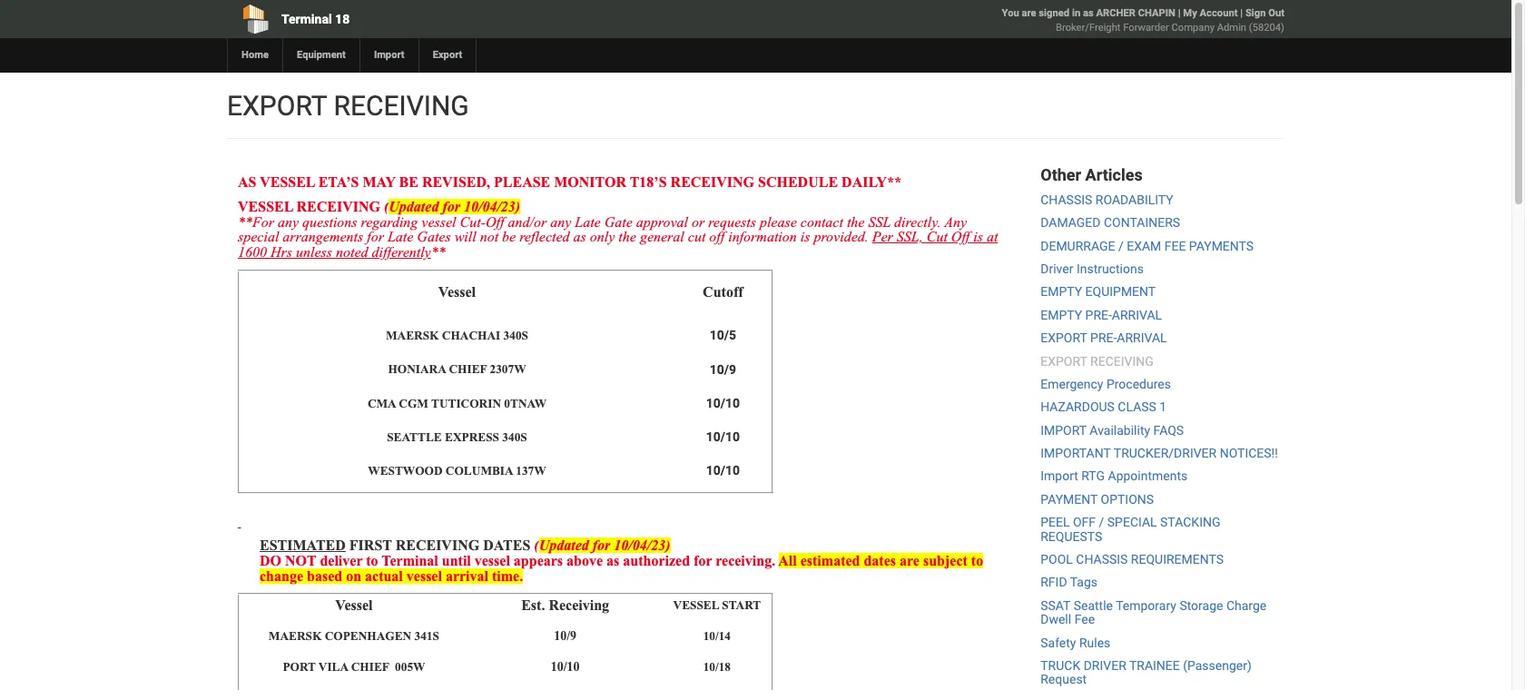 Task type: describe. For each thing, give the bounding box(es) containing it.
export
[[433, 49, 463, 61]]

for down the revised,
[[443, 199, 460, 214]]

you
[[1002, 7, 1019, 19]]

maersk for cutoff
[[386, 329, 439, 342]]

important trucker/driver notices!! link
[[1041, 446, 1278, 460]]

1 vertical spatial chassis
[[1076, 552, 1128, 567]]

payments
[[1189, 238, 1254, 253]]

0 vertical spatial 10/04/23)
[[464, 199, 520, 214]]

stacking
[[1161, 515, 1221, 530]]

1 empty from the top
[[1041, 285, 1082, 299]]

receiving down eta's
[[296, 199, 380, 214]]

hrs
[[271, 244, 292, 260]]

est. receiving
[[521, 597, 609, 612]]

t18's
[[630, 174, 667, 190]]

off
[[709, 229, 725, 245]]

peel off / special stacking requests link
[[1041, 515, 1221, 544]]

availability
[[1090, 423, 1151, 437]]

copenhagen
[[325, 629, 412, 643]]

340s for 10/10
[[502, 431, 527, 444]]

for inside **for any questions regarding vessel cut-off and/or any late gate approval or requests please contact the ssl directly. any special arrangements for late gates will not be reflected as only the general cut off information is provided.
[[367, 229, 384, 245]]

gate
[[604, 214, 633, 229]]

damaged
[[1041, 215, 1101, 230]]

**
[[431, 244, 446, 260]]

10/5
[[710, 328, 736, 343]]

pool chassis requirements link
[[1041, 552, 1224, 567]]

maersk for est. receiving
[[269, 629, 322, 643]]

change
[[260, 568, 303, 583]]

1 to from the left
[[366, 553, 378, 568]]

to inside the all estimated dates are subject to change based on actual vessel arrival time.
[[971, 553, 984, 568]]

2 empty from the top
[[1041, 308, 1082, 322]]

out
[[1269, 7, 1285, 19]]

off inside per ssl, cut off is at 1600 hrs unless noted differently
[[951, 229, 970, 245]]

on
[[346, 568, 361, 583]]

terminal 18
[[281, 12, 350, 26]]

cut-
[[460, 214, 486, 229]]

0 horizontal spatial late
[[388, 229, 413, 245]]

at
[[987, 229, 998, 245]]

for left the receiving.
[[694, 553, 712, 568]]

0 horizontal spatial /
[[1099, 515, 1104, 530]]

**for
[[238, 214, 274, 229]]

vessel inside the all estimated dates are subject to change based on actual vessel arrival time.
[[407, 568, 442, 583]]

1 vertical spatial pre-
[[1091, 331, 1117, 345]]

10/9 for 2307w
[[710, 362, 736, 376]]

10/14
[[703, 629, 731, 643]]

home
[[242, 49, 269, 61]]

safety rules link
[[1041, 635, 1111, 650]]

requests
[[708, 214, 756, 229]]

estimated
[[801, 553, 860, 568]]

10/10 for port vila chief  005w
[[551, 660, 580, 673]]

trainee
[[1130, 658, 1180, 673]]

above
[[567, 553, 603, 568]]

0 vertical spatial chassis
[[1041, 192, 1093, 207]]

18
[[335, 12, 350, 26]]

tuticorin
[[431, 397, 501, 410]]

rfid
[[1041, 575, 1067, 590]]

charge
[[1227, 598, 1267, 613]]

special
[[238, 229, 279, 245]]

**for any questions regarding vessel cut-off and/or any late gate approval or requests please contact the ssl directly. any special arrangements for late gates will not be reflected as only the general cut off information is provided.
[[238, 214, 967, 245]]

receiving inside other articles chassis roadability damaged containers demurrage / exam fee payments driver instructions empty equipment empty pre-arrival export pre-arrival export receiving emergency procedures hazardous class 1 import availability faqs important trucker/driver notices!! import rtg appointments payment options peel off / special stacking requests pool chassis requirements rfid tags ssat seattle temporary storage charge dwell fee safety rules truck driver trainee (passenger) request
[[1091, 354, 1154, 368]]

safety
[[1041, 635, 1076, 650]]

off
[[1073, 515, 1096, 530]]

honiara
[[388, 363, 446, 376]]

all estimated dates are subject to change based on actual vessel arrival time.
[[260, 553, 984, 583]]

is inside **for any questions regarding vessel cut-off and/or any late gate approval or requests please contact the ssl directly. any special arrangements for late gates will not be reflected as only the general cut off information is provided.
[[801, 229, 810, 245]]

maersk copenhagen 341s
[[269, 629, 439, 643]]

137w
[[516, 464, 546, 478]]

2 | from the left
[[1241, 7, 1243, 19]]

will
[[455, 229, 476, 245]]

request
[[1041, 672, 1087, 687]]

is inside per ssl, cut off is at 1600 hrs unless noted differently
[[974, 229, 983, 245]]

please
[[494, 174, 551, 190]]

receiving up or
[[671, 174, 755, 190]]

1 | from the left
[[1178, 7, 1181, 19]]

cgm
[[399, 397, 428, 410]]

demurrage / exam fee payments link
[[1041, 238, 1254, 253]]

columbia
[[446, 464, 513, 478]]

requests
[[1041, 529, 1103, 544]]

subject
[[923, 553, 968, 568]]

appointments
[[1108, 469, 1188, 484]]

as
[[238, 174, 256, 190]]

admin
[[1217, 22, 1247, 34]]

start
[[722, 599, 761, 612]]

1
[[1160, 400, 1167, 414]]

empty equipment link
[[1041, 285, 1156, 299]]

import inside other articles chassis roadability damaged containers demurrage / exam fee payments driver instructions empty equipment empty pre-arrival export pre-arrival export receiving emergency procedures hazardous class 1 import availability faqs important trucker/driver notices!! import rtg appointments payment options peel off / special stacking requests pool chassis requirements rfid tags ssat seattle temporary storage charge dwell fee safety rules truck driver trainee (passenger) request
[[1041, 469, 1079, 484]]

rtg
[[1082, 469, 1105, 484]]

as inside **for any questions regarding vessel cut-off and/or any late gate approval or requests please contact the ssl directly. any special arrangements for late gates will not be reflected as only the general cut off information is provided.
[[573, 229, 586, 245]]

vessel for est. receiving
[[335, 597, 373, 612]]

terminal 18 link
[[227, 0, 652, 38]]

driver instructions link
[[1041, 261, 1144, 276]]

chief
[[449, 363, 487, 376]]

ssat
[[1041, 598, 1071, 613]]

equipment link
[[282, 38, 359, 73]]

chassis roadability link
[[1041, 192, 1174, 207]]

0 vertical spatial import
[[374, 49, 405, 61]]

faqs
[[1154, 423, 1184, 437]]

be
[[399, 174, 418, 190]]

vessel for vessel start
[[673, 599, 719, 612]]

other articles chassis roadability damaged containers demurrage / exam fee payments driver instructions empty equipment empty pre-arrival export pre-arrival export receiving emergency procedures hazardous class 1 import availability faqs important trucker/driver notices!! import rtg appointments payment options peel off / special stacking requests pool chassis requirements rfid tags ssat seattle temporary storage charge dwell fee safety rules truck driver trainee (passenger) request
[[1041, 165, 1278, 687]]

2307w
[[490, 363, 526, 376]]

emergency procedures link
[[1041, 377, 1171, 391]]

for left authorized
[[593, 538, 610, 553]]

1 horizontal spatial the
[[847, 214, 865, 229]]

2 any from the left
[[550, 214, 571, 229]]

2 vertical spatial export
[[1041, 354, 1087, 368]]

pool
[[1041, 552, 1073, 567]]

sign
[[1246, 7, 1266, 19]]

please
[[760, 214, 797, 229]]

appears
[[514, 553, 563, 568]]

regarding
[[361, 214, 418, 229]]

time.
[[492, 568, 523, 583]]

10/10 for westwood columbia 137w
[[706, 463, 740, 478]]

any
[[944, 214, 967, 229]]

approval
[[636, 214, 688, 229]]

westwood
[[368, 464, 443, 478]]



Task type: vqa. For each thing, say whether or not it's contained in the screenshot.
**
yes



Task type: locate. For each thing, give the bounding box(es) containing it.
as
[[1083, 7, 1094, 19], [573, 229, 586, 245], [607, 553, 620, 568]]

are inside the all estimated dates are subject to change based on actual vessel arrival time.
[[900, 553, 920, 568]]

empty down empty equipment link
[[1041, 308, 1082, 322]]

based
[[307, 568, 342, 583]]

vessel for vessel receiving ( updated for 10/04/23)
[[238, 199, 293, 214]]

1 vertical spatial 10/04/23)
[[614, 538, 671, 553]]

1 horizontal spatial is
[[974, 229, 983, 245]]

do not deliver to terminal until vessel appears above as authorized for receiving.
[[260, 553, 779, 568]]

0 horizontal spatial terminal
[[281, 12, 332, 26]]

340s for 10/5
[[504, 329, 528, 342]]

estimated
[[260, 538, 346, 553]]

1 horizontal spatial import
[[1041, 469, 1079, 484]]

2 to from the left
[[971, 553, 984, 568]]

1 horizontal spatial updated
[[539, 538, 589, 553]]

1 vertical spatial vessel
[[335, 597, 373, 612]]

0 vertical spatial maersk
[[386, 329, 439, 342]]

may
[[363, 174, 396, 190]]

exam
[[1127, 238, 1162, 253]]

| left the sign
[[1241, 7, 1243, 19]]

ssat seattle temporary storage charge dwell fee link
[[1041, 598, 1267, 627]]

vessel up 10/14
[[673, 599, 719, 612]]

any up "hrs"
[[278, 214, 299, 229]]

as left only
[[573, 229, 586, 245]]

1 horizontal spatial |
[[1241, 7, 1243, 19]]

any right and/or
[[550, 214, 571, 229]]

import availability faqs link
[[1041, 423, 1184, 437]]

chassis up damaged
[[1041, 192, 1093, 207]]

the
[[847, 214, 865, 229], [619, 229, 636, 245]]

other
[[1041, 165, 1082, 184]]

1 horizontal spatial vessel
[[438, 284, 476, 300]]

import left "export" link
[[374, 49, 405, 61]]

10/04/23) right above
[[614, 538, 671, 553]]

| left my
[[1178, 7, 1181, 19]]

receiving
[[549, 597, 609, 612]]

storage
[[1180, 598, 1224, 613]]

truck driver trainee (passenger) request link
[[1041, 658, 1252, 687]]

1 horizontal spatial 10/04/23)
[[614, 538, 671, 553]]

0 horizontal spatial the
[[619, 229, 636, 245]]

my account link
[[1183, 7, 1238, 19]]

tags
[[1070, 575, 1098, 590]]

contact
[[801, 214, 843, 229]]

0 horizontal spatial to
[[366, 553, 378, 568]]

( right dates
[[534, 538, 539, 553]]

the left ssl
[[847, 214, 865, 229]]

the right only
[[619, 229, 636, 245]]

estimated first receiving dates ( updated for 10/04/23)
[[260, 538, 671, 553]]

10/9 for 341s
[[554, 629, 577, 643]]

dwell
[[1041, 612, 1072, 627]]

import up payment
[[1041, 469, 1079, 484]]

terminal inside "link"
[[281, 12, 332, 26]]

dates
[[483, 538, 531, 553]]

home link
[[227, 38, 282, 73]]

0 vertical spatial pre-
[[1086, 308, 1112, 322]]

vessel inside **for any questions regarding vessel cut-off and/or any late gate approval or requests please contact the ssl directly. any special arrangements for late gates will not be reflected as only the general cut off information is provided.
[[422, 214, 456, 229]]

0 vertical spatial /
[[1119, 238, 1124, 253]]

fee
[[1165, 238, 1186, 253]]

arrangements
[[283, 229, 363, 245]]

chapin
[[1138, 7, 1176, 19]]

receiving.
[[716, 553, 776, 568]]

1 vertical spatial 340s
[[502, 431, 527, 444]]

equipment
[[1086, 285, 1156, 299]]

chachai
[[442, 329, 501, 342]]

special
[[1108, 515, 1157, 530]]

10/04/23) up not
[[464, 199, 520, 214]]

1 horizontal spatial late
[[575, 214, 601, 229]]

0 vertical spatial as
[[1083, 7, 1094, 19]]

empty down driver
[[1041, 285, 1082, 299]]

1 horizontal spatial terminal
[[382, 553, 438, 568]]

payment options link
[[1041, 492, 1154, 507]]

archer
[[1096, 7, 1136, 19]]

cut
[[688, 229, 706, 245]]

0 horizontal spatial is
[[801, 229, 810, 245]]

0 horizontal spatial are
[[900, 553, 920, 568]]

vessel
[[260, 174, 315, 190], [238, 199, 293, 214], [673, 599, 719, 612]]

1 vertical spatial import
[[1041, 469, 1079, 484]]

late left gates
[[388, 229, 413, 245]]

/ right off
[[1099, 515, 1104, 530]]

actual
[[365, 568, 403, 583]]

2 horizontal spatial as
[[1083, 7, 1094, 19]]

0 vertical spatial 340s
[[504, 329, 528, 342]]

important
[[1041, 446, 1111, 460]]

est.
[[521, 597, 545, 612]]

arrival down equipment
[[1112, 308, 1162, 322]]

are right dates
[[900, 553, 920, 568]]

to right subject
[[971, 553, 984, 568]]

340s up 2307w
[[504, 329, 528, 342]]

sign out link
[[1246, 7, 1285, 19]]

0 vertical spatial terminal
[[281, 12, 332, 26]]

is left at
[[974, 229, 983, 245]]

as right above
[[607, 553, 620, 568]]

maersk up port
[[269, 629, 322, 643]]

1 horizontal spatial /
[[1119, 238, 1124, 253]]

are inside you are signed in as archer chapin | my account | sign out broker/freight forwarder company admin (58204)
[[1022, 7, 1037, 19]]

0 horizontal spatial 10/9
[[554, 629, 577, 643]]

import
[[374, 49, 405, 61], [1041, 469, 1079, 484]]

is right please
[[801, 229, 810, 245]]

1 horizontal spatial off
[[951, 229, 970, 245]]

off left and/or
[[486, 214, 504, 229]]

authorized
[[623, 553, 690, 568]]

340s down 0tnaw
[[502, 431, 527, 444]]

be
[[502, 229, 516, 245]]

dates
[[864, 553, 896, 568]]

|
[[1178, 7, 1181, 19], [1241, 7, 1243, 19]]

1 horizontal spatial are
[[1022, 7, 1037, 19]]

for down vessel receiving ( updated for 10/04/23)
[[367, 229, 384, 245]]

receiving up emergency procedures link
[[1091, 354, 1154, 368]]

1 vertical spatial terminal
[[382, 553, 438, 568]]

/ left exam
[[1119, 238, 1124, 253]]

0 vertical spatial (
[[384, 199, 389, 214]]

chassis up tags
[[1076, 552, 1128, 567]]

0 vertical spatial arrival
[[1112, 308, 1162, 322]]

questions
[[302, 214, 357, 229]]

gates
[[417, 229, 451, 245]]

1 vertical spatial /
[[1099, 515, 1104, 530]]

updated
[[389, 199, 439, 214], [539, 538, 589, 553]]

0 vertical spatial 10/9
[[710, 362, 736, 376]]

1 horizontal spatial to
[[971, 553, 984, 568]]

0 vertical spatial updated
[[389, 199, 439, 214]]

ssl
[[868, 214, 891, 229]]

pre- down empty pre-arrival link
[[1091, 331, 1117, 345]]

receiving down import link
[[334, 90, 469, 122]]

maersk
[[386, 329, 439, 342], [269, 629, 322, 643]]

0 vertical spatial vessel
[[260, 174, 315, 190]]

vessel down the as
[[238, 199, 293, 214]]

are right "you"
[[1022, 7, 1037, 19]]

export up emergency
[[1041, 354, 1087, 368]]

vessel up maersk chachai 340s
[[438, 284, 476, 300]]

rfid tags link
[[1041, 575, 1098, 590]]

as right in
[[1083, 7, 1094, 19]]

1 vertical spatial are
[[900, 553, 920, 568]]

1600
[[238, 244, 267, 260]]

1 vertical spatial vessel
[[238, 199, 293, 214]]

receiving up the "arrival"
[[396, 538, 480, 553]]

export down home link
[[227, 90, 327, 122]]

0 vertical spatial vessel
[[438, 284, 476, 300]]

rules
[[1080, 635, 1111, 650]]

late left gate
[[575, 214, 601, 229]]

0 horizontal spatial updated
[[389, 199, 439, 214]]

import link
[[359, 38, 418, 73]]

0 horizontal spatial off
[[486, 214, 504, 229]]

export receiving
[[227, 90, 469, 122]]

cutoff
[[703, 284, 743, 300]]

pre- down empty equipment link
[[1086, 308, 1112, 322]]

2 vertical spatial vessel
[[673, 599, 719, 612]]

are
[[1022, 7, 1037, 19], [900, 553, 920, 568]]

1 horizontal spatial (
[[534, 538, 539, 553]]

0 horizontal spatial vessel
[[335, 597, 373, 612]]

0 vertical spatial export
[[227, 90, 327, 122]]

terminal left 18
[[281, 12, 332, 26]]

1 vertical spatial arrival
[[1117, 331, 1167, 345]]

1 horizontal spatial maersk
[[386, 329, 439, 342]]

eta's
[[318, 174, 359, 190]]

1 horizontal spatial 10/9
[[710, 362, 736, 376]]

10/9 down 10/5
[[710, 362, 736, 376]]

export
[[227, 90, 327, 122], [1041, 331, 1087, 345], [1041, 354, 1087, 368]]

broker/freight
[[1056, 22, 1121, 34]]

damaged containers link
[[1041, 215, 1181, 230]]

honiara chief 2307w
[[388, 363, 526, 376]]

roadability
[[1096, 192, 1174, 207]]

chassis
[[1041, 192, 1093, 207], [1076, 552, 1128, 567]]

terminal left until at the left
[[382, 553, 438, 568]]

0 horizontal spatial maersk
[[269, 629, 322, 643]]

directly.
[[894, 214, 941, 229]]

1 vertical spatial updated
[[539, 538, 589, 553]]

export down empty pre-arrival link
[[1041, 331, 1087, 345]]

per ssl, cut off is at 1600 hrs unless noted differently
[[238, 229, 998, 260]]

0 horizontal spatial |
[[1178, 7, 1181, 19]]

off right cut
[[951, 229, 970, 245]]

instructions
[[1077, 261, 1144, 276]]

off inside **for any questions regarding vessel cut-off and/or any late gate approval or requests please contact the ssl directly. any special arrangements for late gates will not be reflected as only the general cut off information is provided.
[[486, 214, 504, 229]]

0 horizontal spatial import
[[374, 49, 405, 61]]

only
[[590, 229, 615, 245]]

import rtg appointments link
[[1041, 469, 1188, 484]]

10/10 for cma cgm tuticorin 0tnaw
[[706, 396, 740, 410]]

to right on
[[366, 553, 378, 568]]

1 horizontal spatial as
[[607, 553, 620, 568]]

vessel for cutoff
[[438, 284, 476, 300]]

not
[[480, 229, 499, 245]]

arrival up procedures on the bottom of page
[[1117, 331, 1167, 345]]

(
[[384, 199, 389, 214], [534, 538, 539, 553]]

class
[[1118, 400, 1157, 414]]

arrival
[[446, 568, 489, 583]]

1 any from the left
[[278, 214, 299, 229]]

schedule
[[758, 174, 838, 190]]

updated down be
[[389, 199, 439, 214]]

1 horizontal spatial any
[[550, 214, 571, 229]]

( down 'may'
[[384, 199, 389, 214]]

first
[[349, 538, 392, 553]]

10/9 down est. receiving
[[554, 629, 577, 643]]

2 vertical spatial as
[[607, 553, 620, 568]]

vessel down on
[[335, 597, 373, 612]]

0 horizontal spatial 10/04/23)
[[464, 199, 520, 214]]

2 is from the left
[[974, 229, 983, 245]]

updated right dates
[[539, 538, 589, 553]]

1 vertical spatial (
[[534, 538, 539, 553]]

temporary
[[1116, 598, 1177, 613]]

1 vertical spatial as
[[573, 229, 586, 245]]

do
[[260, 553, 281, 568]]

account
[[1200, 7, 1238, 19]]

1 vertical spatial empty
[[1041, 308, 1082, 322]]

1 is from the left
[[801, 229, 810, 245]]

0 vertical spatial are
[[1022, 7, 1037, 19]]

containers
[[1104, 215, 1181, 230]]

0 horizontal spatial (
[[384, 199, 389, 214]]

10/10 for seattle express 340s
[[706, 430, 740, 444]]

procedures
[[1107, 377, 1171, 391]]

emergency
[[1041, 377, 1104, 391]]

as inside you are signed in as archer chapin | my account | sign out broker/freight forwarder company admin (58204)
[[1083, 7, 1094, 19]]

options
[[1101, 492, 1154, 507]]

1 vertical spatial export
[[1041, 331, 1087, 345]]

1 vertical spatial maersk
[[269, 629, 322, 643]]

company
[[1172, 22, 1215, 34]]

0 vertical spatial empty
[[1041, 285, 1082, 299]]

0 horizontal spatial any
[[278, 214, 299, 229]]

0 horizontal spatial as
[[573, 229, 586, 245]]

daily**
[[842, 174, 902, 190]]

vessel right the as
[[260, 174, 315, 190]]

articles
[[1086, 165, 1143, 184]]

10/10
[[706, 396, 740, 410], [706, 430, 740, 444], [706, 463, 740, 478], [551, 660, 580, 673]]

1 vertical spatial 10/9
[[554, 629, 577, 643]]

maersk up honiara at the left bottom
[[386, 329, 439, 342]]



